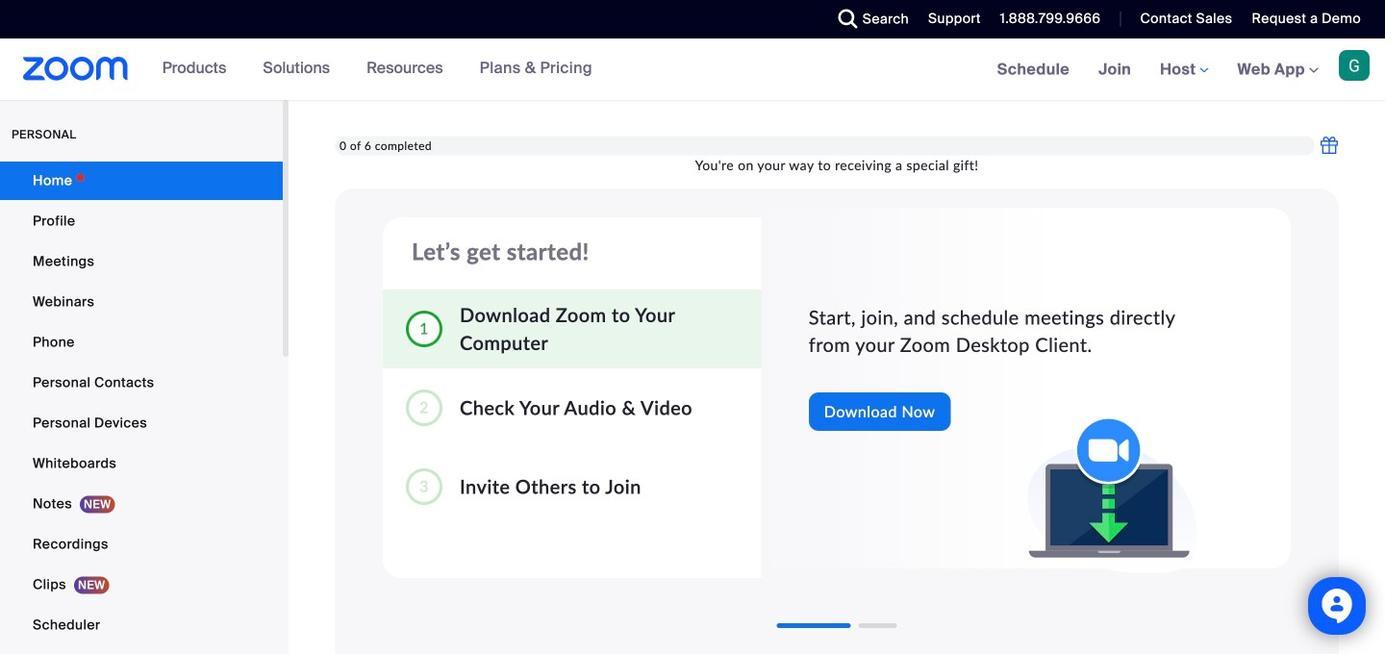 Task type: locate. For each thing, give the bounding box(es) containing it.
product information navigation
[[148, 38, 607, 100]]

banner
[[0, 38, 1385, 101]]

meetings navigation
[[983, 38, 1385, 101]]

zoom logo image
[[23, 57, 129, 81]]

profile picture image
[[1339, 50, 1370, 81]]



Task type: describe. For each thing, give the bounding box(es) containing it.
personal menu menu
[[0, 162, 283, 654]]



Task type: vqa. For each thing, say whether or not it's contained in the screenshot.
menu item
no



